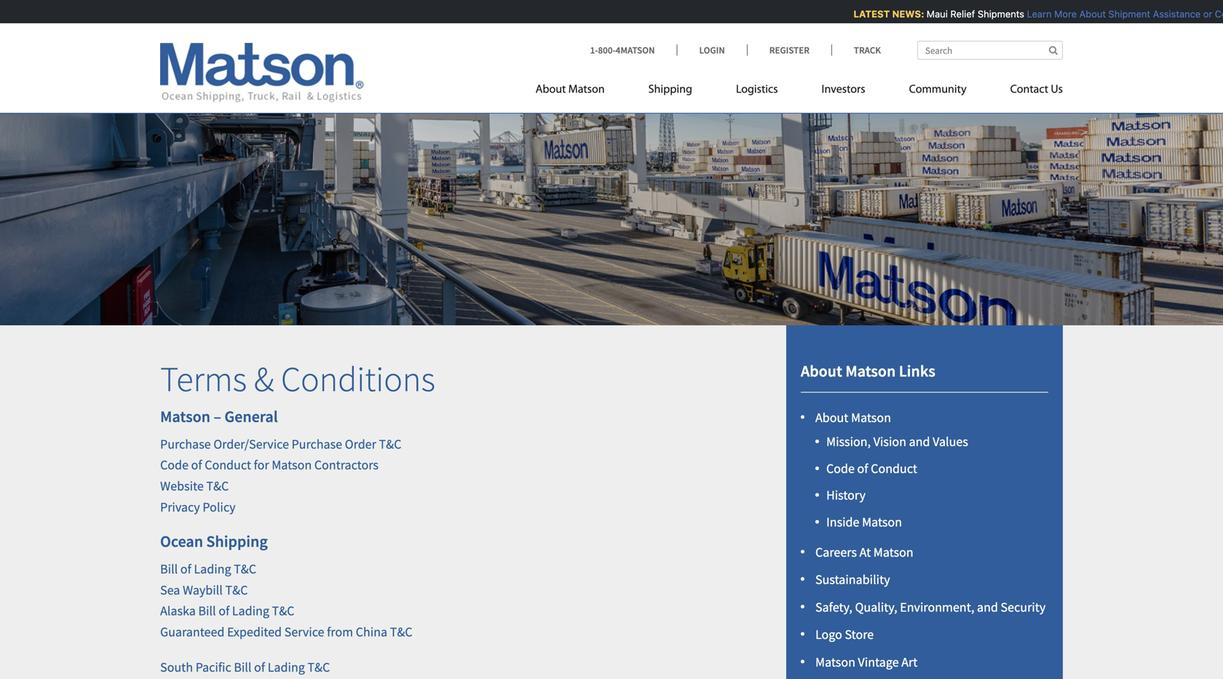 Task type: vqa. For each thing, say whether or not it's contained in the screenshot.
'Contact Us'
yes



Task type: describe. For each thing, give the bounding box(es) containing it.
matson up at
[[862, 514, 902, 530]]

investors link
[[800, 77, 887, 107]]

alaska
[[160, 603, 196, 619]]

of down expedited
[[254, 659, 265, 676]]

investors
[[822, 84, 865, 96]]

more
[[1050, 8, 1072, 19]]

purchase order/service purchase order t&c code of conduct for matson contractors website t&c privacy policy
[[160, 436, 401, 515]]

matson inside top menu navigation
[[568, 84, 605, 96]]

2 purchase from the left
[[292, 436, 342, 452]]

contact us link
[[989, 77, 1063, 107]]

safety,
[[816, 599, 853, 616]]

alaska bill of lading t&c link
[[160, 603, 297, 619]]

t&c right china
[[390, 624, 413, 640]]

shipments
[[973, 8, 1020, 19]]

store
[[845, 627, 874, 643]]

quality,
[[855, 599, 898, 616]]

contact us
[[1010, 84, 1063, 96]]

logo store link
[[816, 627, 874, 643]]

art
[[902, 654, 918, 671]]

mission, vision and values link
[[826, 434, 968, 450]]

1 vertical spatial and
[[977, 599, 998, 616]]

safety, quality, environment, and security
[[816, 599, 1046, 616]]

track link
[[831, 44, 881, 56]]

&
[[254, 357, 274, 401]]

1-
[[590, 44, 598, 56]]

2 vertical spatial lading
[[268, 659, 305, 676]]

terms
[[160, 357, 247, 401]]

pacific
[[196, 659, 231, 676]]

south pacific bill of lading t&c
[[160, 659, 330, 676]]

conduct inside purchase order/service purchase order t&c code of conduct for matson contractors website t&c privacy policy
[[205, 457, 251, 473]]

code of conduct
[[826, 460, 917, 477]]

vision
[[874, 434, 907, 450]]

of inside the about matson links section
[[857, 460, 868, 477]]

website t&c link
[[160, 478, 229, 494]]

t&c down the service
[[308, 659, 330, 676]]

1-800-4matson link
[[590, 44, 677, 56]]

general
[[225, 407, 278, 427]]

search image
[[1049, 46, 1058, 55]]

ocean
[[160, 532, 203, 552]]

t&c right order
[[379, 436, 401, 452]]

maui
[[922, 8, 943, 19]]

of up waybill
[[180, 561, 191, 577]]

logo
[[816, 627, 842, 643]]

blue matson logo with ocean, shipping, truck, rail and logistics written beneath it. image
[[160, 43, 364, 103]]

t&c up guaranteed expedited service from china t&c link
[[272, 603, 294, 619]]

values
[[933, 434, 968, 450]]

sea waybill t&c link
[[160, 582, 248, 598]]

logistics link
[[714, 77, 800, 107]]

1 vertical spatial about matson link
[[816, 409, 891, 426]]

china
[[356, 624, 387, 640]]

assistance
[[1148, 8, 1196, 19]]

south
[[160, 659, 193, 676]]

register
[[769, 44, 810, 56]]

0 vertical spatial lading
[[194, 561, 231, 577]]

order
[[345, 436, 376, 452]]

mission, vision and values
[[826, 434, 968, 450]]

careers at matson link
[[816, 544, 914, 560]]

1 purchase from the left
[[160, 436, 211, 452]]

con
[[1210, 8, 1223, 19]]

us
[[1051, 84, 1063, 96]]

1 vertical spatial lading
[[232, 603, 269, 619]]

mission,
[[826, 434, 871, 450]]

sea
[[160, 582, 180, 598]]

contact
[[1010, 84, 1049, 96]]

t&c up the policy
[[206, 478, 229, 494]]

ocean shipping
[[160, 532, 268, 552]]

of down sea waybill t&c link
[[219, 603, 230, 619]]

1-800-4matson
[[590, 44, 655, 56]]

matson vintage art
[[816, 654, 918, 671]]

safety, quality, environment, and security link
[[816, 599, 1046, 616]]

latest news: maui relief shipments learn more about shipment assistance or con
[[849, 8, 1223, 19]]

website
[[160, 478, 204, 494]]

community link
[[887, 77, 989, 107]]

logo store
[[816, 627, 874, 643]]

history link
[[826, 487, 866, 504]]

conditions
[[281, 357, 435, 401]]

code inside the about matson links section
[[826, 460, 855, 477]]

shipping link
[[627, 77, 714, 107]]

Search search field
[[917, 41, 1063, 60]]

matson inside purchase order/service purchase order t&c code of conduct for matson contractors website t&c privacy policy
[[272, 457, 312, 473]]

security
[[1001, 599, 1046, 616]]

vintage
[[858, 654, 899, 671]]

shipment
[[1104, 8, 1146, 19]]

inside
[[826, 514, 860, 530]]

waybill
[[183, 582, 223, 598]]

environment,
[[900, 599, 975, 616]]

about matson inside section
[[816, 409, 891, 426]]

order/service
[[213, 436, 289, 452]]

news:
[[888, 8, 920, 19]]

–
[[214, 407, 221, 427]]



Task type: locate. For each thing, give the bounding box(es) containing it.
shipping down the policy
[[206, 532, 268, 552]]

0 vertical spatial bill
[[160, 561, 178, 577]]

latest
[[849, 8, 885, 19]]

sustainability
[[816, 572, 890, 588]]

code up history link on the bottom of page
[[826, 460, 855, 477]]

cranes load and offload matson containers from the containership at the terminal. image
[[0, 90, 1223, 325]]

or
[[1199, 8, 1208, 19]]

bill of lading t&c sea waybill t&c alaska bill of lading t&c guaranteed expedited service from china t&c
[[160, 561, 413, 640]]

code up website
[[160, 457, 189, 473]]

1 vertical spatial bill
[[198, 603, 216, 619]]

1 horizontal spatial bill
[[198, 603, 216, 619]]

lading
[[194, 561, 231, 577], [232, 603, 269, 619], [268, 659, 305, 676]]

matson down logo
[[816, 654, 856, 671]]

1 horizontal spatial about matson
[[816, 409, 891, 426]]

conduct inside the about matson links section
[[871, 460, 917, 477]]

0 horizontal spatial and
[[909, 434, 930, 450]]

purchase up website
[[160, 436, 211, 452]]

matson left – at the left bottom
[[160, 407, 210, 427]]

bill of lading t&c link
[[160, 561, 256, 577]]

login
[[699, 44, 725, 56]]

purchase
[[160, 436, 211, 452], [292, 436, 342, 452]]

of up website t&c link
[[191, 457, 202, 473]]

of
[[191, 457, 202, 473], [857, 460, 868, 477], [180, 561, 191, 577], [219, 603, 230, 619], [254, 659, 265, 676]]

1 horizontal spatial about matson link
[[816, 409, 891, 426]]

shipping
[[649, 84, 692, 96], [206, 532, 268, 552]]

lading up expedited
[[232, 603, 269, 619]]

contractors
[[314, 457, 379, 473]]

t&c up alaska bill of lading t&c link
[[225, 582, 248, 598]]

register link
[[747, 44, 831, 56]]

sustainability link
[[816, 572, 890, 588]]

inside matson link
[[826, 514, 902, 530]]

south pacific bill of lading t&c link
[[160, 659, 330, 676]]

about matson links section
[[768, 325, 1081, 679]]

1 vertical spatial shipping
[[206, 532, 268, 552]]

learn
[[1022, 8, 1047, 19]]

about
[[1075, 8, 1101, 19], [536, 84, 566, 96], [801, 361, 842, 381], [816, 409, 849, 426]]

bill
[[160, 561, 178, 577], [198, 603, 216, 619], [234, 659, 252, 676]]

0 horizontal spatial about matson
[[536, 84, 605, 96]]

1 vertical spatial about matson
[[816, 409, 891, 426]]

terms & conditions
[[160, 357, 435, 401]]

and right vision
[[909, 434, 930, 450]]

about matson inside top menu navigation
[[536, 84, 605, 96]]

matson
[[568, 84, 605, 96], [846, 361, 896, 381], [160, 407, 210, 427], [851, 409, 891, 426], [272, 457, 312, 473], [862, 514, 902, 530], [874, 544, 914, 560], [816, 654, 856, 671]]

policy
[[203, 499, 236, 515]]

matson left links
[[846, 361, 896, 381]]

links
[[899, 361, 936, 381]]

guaranteed expedited service from china t&c link
[[160, 624, 413, 640]]

matson – general
[[160, 407, 278, 427]]

expedited
[[227, 624, 282, 640]]

matson up vision
[[851, 409, 891, 426]]

top menu navigation
[[536, 77, 1063, 107]]

0 horizontal spatial about matson link
[[536, 77, 627, 107]]

of down mission,
[[857, 460, 868, 477]]

0 vertical spatial shipping
[[649, 84, 692, 96]]

of inside purchase order/service purchase order t&c code of conduct for matson contractors website t&c privacy policy
[[191, 457, 202, 473]]

1 horizontal spatial conduct
[[871, 460, 917, 477]]

code
[[160, 457, 189, 473], [826, 460, 855, 477]]

about matson up mission,
[[816, 409, 891, 426]]

0 horizontal spatial purchase
[[160, 436, 211, 452]]

1 horizontal spatial purchase
[[292, 436, 342, 452]]

learn more about shipment assistance or con link
[[1022, 8, 1223, 19]]

service
[[284, 624, 324, 640]]

login link
[[677, 44, 747, 56]]

matson right at
[[874, 544, 914, 560]]

about matson link down 1- in the left of the page
[[536, 77, 627, 107]]

careers
[[816, 544, 857, 560]]

history
[[826, 487, 866, 504]]

matson down 1- in the left of the page
[[568, 84, 605, 96]]

0 horizontal spatial conduct
[[205, 457, 251, 473]]

800-
[[598, 44, 616, 56]]

0 horizontal spatial shipping
[[206, 532, 268, 552]]

from
[[327, 624, 353, 640]]

about matson
[[536, 84, 605, 96], [816, 409, 891, 426]]

t&c down ocean shipping
[[234, 561, 256, 577]]

4matson
[[616, 44, 655, 56]]

1 horizontal spatial shipping
[[649, 84, 692, 96]]

about matson link
[[536, 77, 627, 107], [816, 409, 891, 426]]

conduct down the order/service
[[205, 457, 251, 473]]

purchase order/service purchase order t&c link
[[160, 436, 401, 452]]

shipping down 4matson
[[649, 84, 692, 96]]

0 vertical spatial about matson
[[536, 84, 605, 96]]

code of conduct for matson contractors link
[[160, 457, 379, 473]]

and
[[909, 434, 930, 450], [977, 599, 998, 616]]

bill right pacific
[[234, 659, 252, 676]]

lading up sea waybill t&c link
[[194, 561, 231, 577]]

2 vertical spatial bill
[[234, 659, 252, 676]]

logistics
[[736, 84, 778, 96]]

1 horizontal spatial code
[[826, 460, 855, 477]]

shipping inside top menu navigation
[[649, 84, 692, 96]]

bill down sea waybill t&c link
[[198, 603, 216, 619]]

1 horizontal spatial and
[[977, 599, 998, 616]]

0 vertical spatial about matson link
[[536, 77, 627, 107]]

privacy policy link
[[160, 499, 236, 515]]

code of conduct link
[[826, 460, 917, 477]]

purchase up 'contractors'
[[292, 436, 342, 452]]

matson vintage art link
[[816, 654, 918, 671]]

inside matson
[[826, 514, 902, 530]]

lading down guaranteed expedited service from china t&c link
[[268, 659, 305, 676]]

t&c
[[379, 436, 401, 452], [206, 478, 229, 494], [234, 561, 256, 577], [225, 582, 248, 598], [272, 603, 294, 619], [390, 624, 413, 640], [308, 659, 330, 676]]

about matson down 1- in the left of the page
[[536, 84, 605, 96]]

for
[[254, 457, 269, 473]]

careers at matson
[[816, 544, 914, 560]]

community
[[909, 84, 967, 96]]

2 horizontal spatial bill
[[234, 659, 252, 676]]

and left security
[[977, 599, 998, 616]]

track
[[854, 44, 881, 56]]

conduct down mission, vision and values link
[[871, 460, 917, 477]]

conduct
[[205, 457, 251, 473], [871, 460, 917, 477]]

None search field
[[917, 41, 1063, 60]]

guaranteed
[[160, 624, 225, 640]]

bill up "sea"
[[160, 561, 178, 577]]

0 vertical spatial and
[[909, 434, 930, 450]]

about matson link up mission,
[[816, 409, 891, 426]]

0 horizontal spatial code
[[160, 457, 189, 473]]

relief
[[946, 8, 971, 19]]

0 horizontal spatial bill
[[160, 561, 178, 577]]

about inside about matson link
[[536, 84, 566, 96]]

code inside purchase order/service purchase order t&c code of conduct for matson contractors website t&c privacy policy
[[160, 457, 189, 473]]

at
[[860, 544, 871, 560]]

matson down purchase order/service purchase order t&c link
[[272, 457, 312, 473]]



